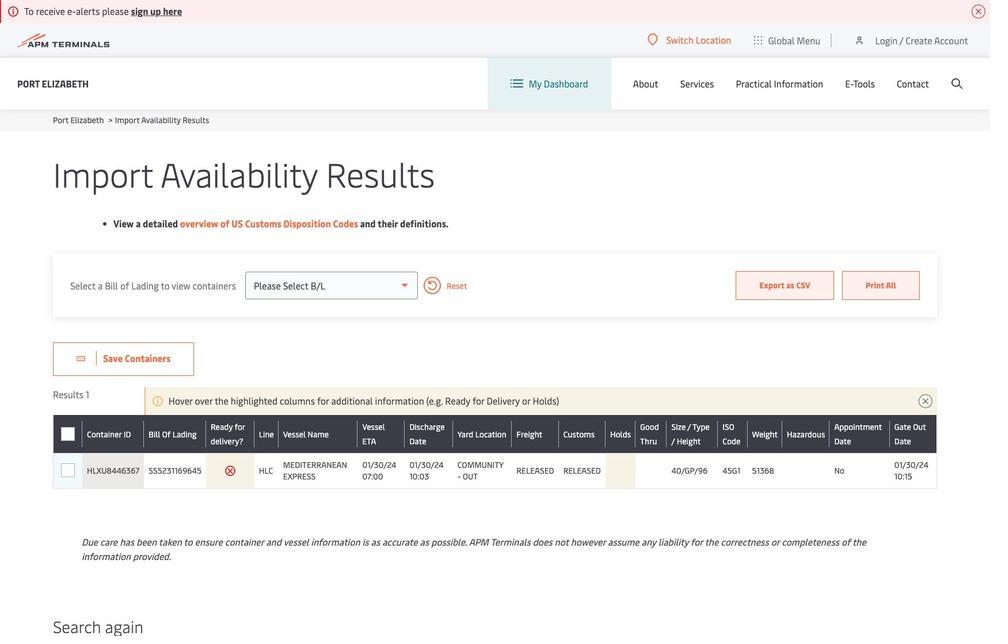 Task type: locate. For each thing, give the bounding box(es) containing it.
None checkbox
[[61, 463, 75, 477]]

None checkbox
[[61, 427, 75, 441], [61, 427, 75, 441], [61, 464, 75, 478], [61, 427, 75, 441], [61, 427, 75, 441], [61, 464, 75, 478]]



Task type: vqa. For each thing, say whether or not it's contained in the screenshot.
not ready icon
yes



Task type: describe. For each thing, give the bounding box(es) containing it.
close alert image
[[972, 5, 986, 18]]

not ready image
[[224, 465, 236, 477]]



